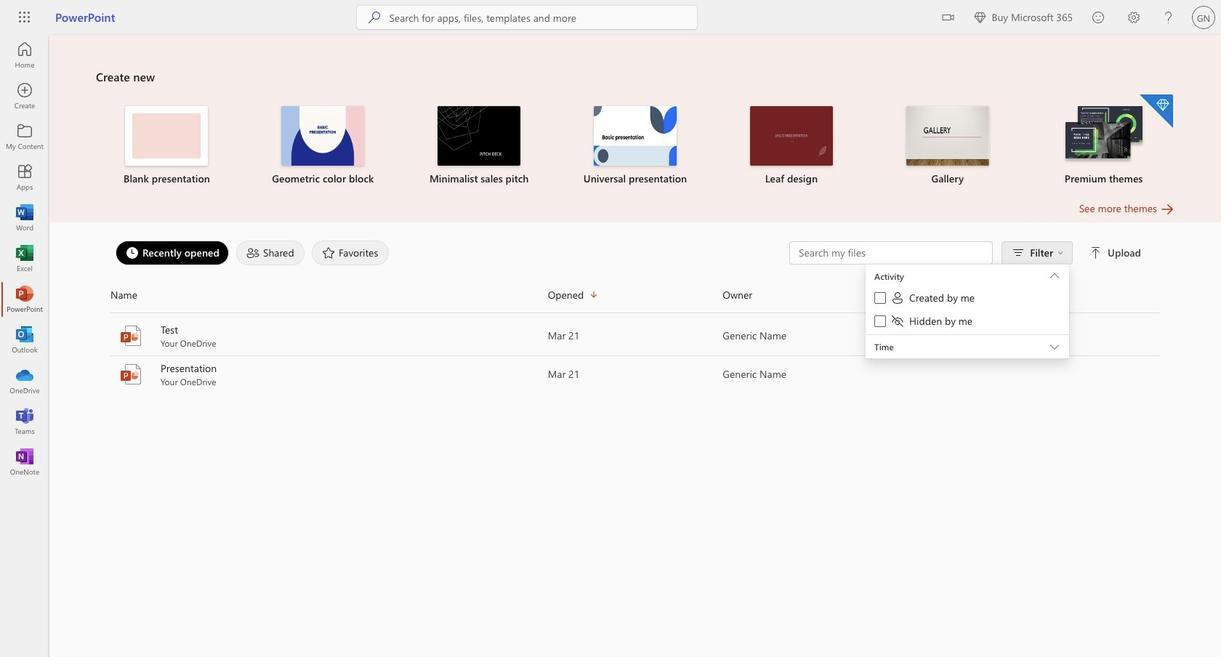 Task type: locate. For each thing, give the bounding box(es) containing it.
list
[[96, 93, 1175, 201]]

shared element
[[236, 241, 305, 265]]

1 tab from the left
[[112, 241, 233, 265]]

checkbox item down the created by me element
[[866, 311, 1070, 334]]

1 checkbox item from the top
[[866, 288, 1070, 311]]

application
[[0, 35, 1221, 657]]

minimalist sales pitch image
[[438, 106, 521, 166]]

powerpoint image
[[17, 292, 32, 307], [119, 363, 143, 386]]

navigation
[[0, 35, 49, 483]]

my content image
[[17, 129, 32, 144]]

0 vertical spatial powerpoint image
[[17, 292, 32, 307]]

tab
[[112, 241, 233, 265], [233, 241, 308, 265], [308, 241, 393, 265]]

gallery image
[[906, 106, 989, 166]]

2 checkbox item from the top
[[866, 311, 1070, 334]]

checkbox item
[[866, 288, 1070, 311], [866, 311, 1070, 334]]

create image
[[17, 89, 32, 103]]

Search my files text field
[[798, 246, 985, 260]]

name test cell
[[111, 323, 548, 349]]

tab list
[[112, 237, 790, 269]]

2 menu from the top
[[866, 265, 1070, 335]]

geometric color block element
[[254, 106, 392, 186]]

outlook image
[[17, 333, 32, 348]]

universal presentation element
[[566, 106, 705, 186]]

checkbox item up hidden by me "element"
[[866, 288, 1070, 311]]

hidden by me element
[[891, 314, 973, 329]]

row
[[111, 284, 1160, 313]]

powerpoint image down powerpoint image
[[119, 363, 143, 386]]

Search box. Suggestions appear as you type. search field
[[389, 6, 698, 29]]

1 vertical spatial powerpoint image
[[119, 363, 143, 386]]

None search field
[[357, 6, 698, 29]]

banner
[[0, 0, 1221, 38]]

recently opened element
[[116, 241, 229, 265]]

main content
[[49, 35, 1221, 394]]

excel image
[[17, 252, 32, 266]]

0 horizontal spatial powerpoint image
[[17, 292, 32, 307]]

menu
[[866, 264, 1070, 265], [866, 265, 1070, 335], [866, 288, 1070, 334]]

displaying 2 out of 2 files. status
[[790, 241, 1144, 362]]

1 menu from the top
[[866, 264, 1070, 265]]

3 menu from the top
[[866, 288, 1070, 334]]

powerpoint image up 'outlook' "icon"
[[17, 292, 32, 307]]

1 horizontal spatial powerpoint image
[[119, 363, 143, 386]]

premium themes element
[[1035, 95, 1174, 186]]



Task type: vqa. For each thing, say whether or not it's contained in the screenshot.
OneDrive ICON
yes



Task type: describe. For each thing, give the bounding box(es) containing it.
3 tab from the left
[[308, 241, 393, 265]]

apps image
[[17, 170, 32, 185]]

geometric color block image
[[282, 106, 364, 166]]

home image
[[17, 48, 32, 63]]

universal presentation image
[[594, 106, 677, 166]]

2 tab from the left
[[233, 241, 308, 265]]

leaf design element
[[722, 106, 861, 186]]

onenote image
[[17, 455, 32, 470]]

created by me element
[[891, 291, 975, 305]]

leaf design image
[[750, 106, 833, 166]]

minimalist sales pitch element
[[410, 106, 549, 186]]

powerpoint image inside name presentation cell
[[119, 363, 143, 386]]

activity, column 4 of 4 column header
[[898, 284, 1160, 307]]

gallery element
[[879, 106, 1017, 186]]

powerpoint image
[[119, 324, 143, 348]]

premium themes image
[[1063, 106, 1146, 164]]

teams image
[[17, 414, 32, 429]]

premium templates diamond image
[[1140, 95, 1174, 128]]

word image
[[17, 211, 32, 225]]

blank presentation element
[[97, 106, 236, 186]]

favorites element
[[312, 241, 389, 265]]

onedrive image
[[17, 374, 32, 388]]

gn image
[[1192, 6, 1216, 29]]

name presentation cell
[[111, 361, 548, 388]]



